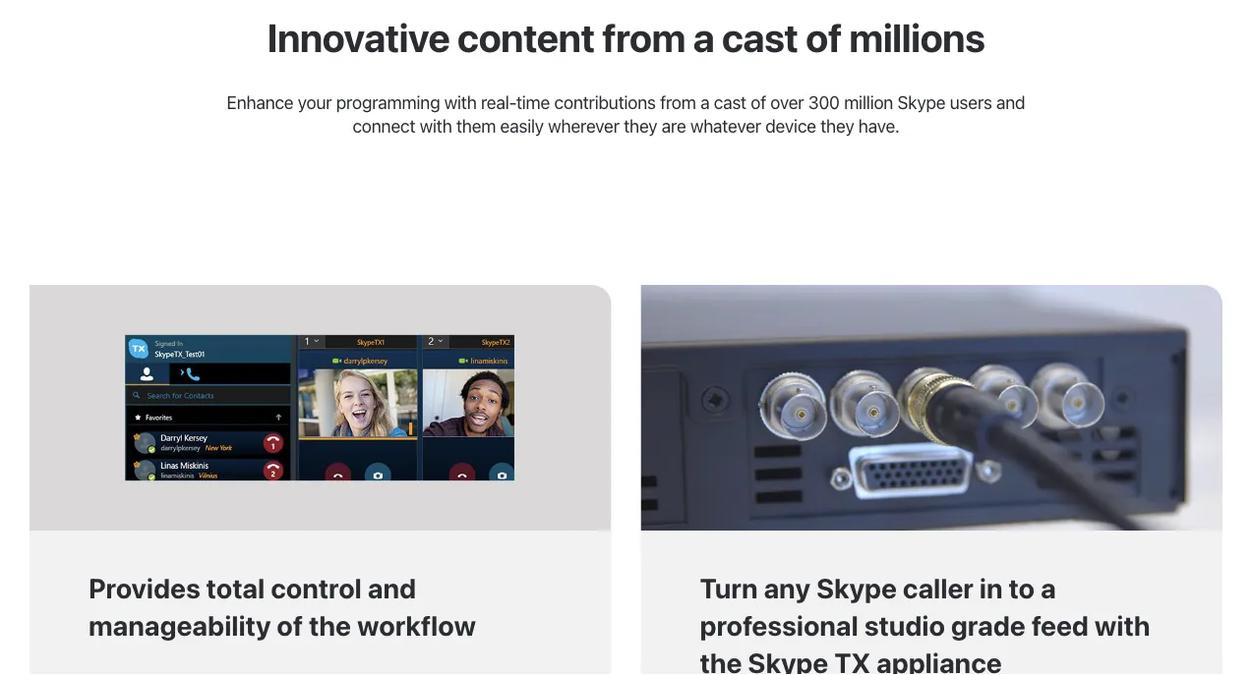 Task type: describe. For each thing, give the bounding box(es) containing it.
innovative content from a cast of millions
[[267, 14, 985, 60]]

easily
[[500, 115, 544, 136]]

0 vertical spatial a
[[693, 14, 714, 60]]

provides total control and manageability of the workflow
[[89, 572, 476, 642]]

workflow
[[357, 610, 476, 642]]

to
[[1009, 572, 1035, 605]]

a inside "enhance your programming with real-time contributions from a cast of over 300 million skype users and connect with them easily wherever they are whatever device they have."
[[700, 91, 709, 113]]

content
[[457, 14, 595, 60]]

1 vertical spatial skype
[[816, 572, 897, 605]]

are
[[662, 115, 686, 136]]

turn
[[700, 572, 758, 605]]

cast inside "enhance your programming with real-time contributions from a cast of over 300 million skype users and connect with them easily wherever they are whatever device they have."
[[714, 91, 746, 113]]

users
[[950, 91, 992, 113]]

connect
[[352, 115, 415, 136]]

feed
[[1031, 610, 1089, 642]]

real-
[[481, 91, 516, 113]]

with inside turn any skype caller in to a professional studio grade feed with the skype tx appliance
[[1095, 610, 1150, 642]]

tx
[[834, 647, 870, 676]]

professional
[[700, 610, 858, 642]]

grade
[[951, 610, 1026, 642]]

enhance your programming with real-time contributions from a cast of over 300 million skype users and connect with them easily wherever they are whatever device they have.
[[227, 91, 1025, 136]]

turn any skype caller in to a professional studio grade feed with the skype tx appliance
[[700, 572, 1150, 676]]

wherever
[[548, 115, 619, 136]]

enhance
[[227, 91, 293, 113]]

of for provides total control and manageability of the workflow
[[277, 610, 303, 642]]

0 vertical spatial cast
[[722, 14, 798, 60]]

have.
[[858, 115, 900, 136]]

caller
[[903, 572, 974, 605]]

contributions
[[554, 91, 656, 113]]

programming
[[336, 91, 440, 113]]

and inside "enhance your programming with real-time contributions from a cast of over 300 million skype users and connect with them easily wherever they are whatever device they have."
[[996, 91, 1025, 113]]

your
[[298, 91, 332, 113]]

appliance
[[876, 647, 1002, 676]]

manageability
[[89, 610, 271, 642]]

millions
[[849, 14, 985, 60]]

of for innovative content from a cast of millions
[[806, 14, 842, 60]]



Task type: locate. For each thing, give the bounding box(es) containing it.
of left over
[[751, 91, 766, 113]]

provides
[[89, 572, 200, 605]]

of inside "enhance your programming with real-time contributions from a cast of over 300 million skype users and connect with them easily wherever they are whatever device they have."
[[751, 91, 766, 113]]

million
[[844, 91, 893, 113]]

1 vertical spatial with
[[420, 115, 452, 136]]

0 vertical spatial from
[[602, 14, 685, 60]]

2 vertical spatial a
[[1040, 572, 1056, 605]]

studio
[[864, 610, 945, 642]]

with
[[444, 91, 477, 113], [420, 115, 452, 136], [1095, 610, 1150, 642]]

over
[[770, 91, 804, 113]]

2 horizontal spatial of
[[806, 14, 842, 60]]

of
[[806, 14, 842, 60], [751, 91, 766, 113], [277, 610, 303, 642]]

the down control
[[309, 610, 351, 642]]

from
[[602, 14, 685, 60], [660, 91, 696, 113]]

them
[[456, 115, 496, 136]]

skype down professional at the right bottom of the page
[[748, 647, 828, 676]]

2 vertical spatial with
[[1095, 610, 1150, 642]]

with up them
[[444, 91, 477, 113]]

time
[[516, 91, 550, 113]]

1 horizontal spatial of
[[751, 91, 766, 113]]

1 horizontal spatial they
[[820, 115, 854, 136]]

cast up whatever on the right of page
[[714, 91, 746, 113]]

1 they from the left
[[624, 115, 657, 136]]

of down control
[[277, 610, 303, 642]]

skype up studio
[[816, 572, 897, 605]]

they left are at the top right of the page
[[624, 115, 657, 136]]

the inside turn any skype caller in to a professional studio grade feed with the skype tx appliance
[[700, 647, 742, 676]]

1 vertical spatial a
[[700, 91, 709, 113]]

skype up have. on the top right of the page
[[897, 91, 946, 113]]

from inside "enhance your programming with real-time contributions from a cast of over 300 million skype users and connect with them easily wherever they are whatever device they have."
[[660, 91, 696, 113]]

1 vertical spatial cast
[[714, 91, 746, 113]]

2 they from the left
[[820, 115, 854, 136]]

0 horizontal spatial of
[[277, 610, 303, 642]]

with right the feed
[[1095, 610, 1150, 642]]

cast
[[722, 14, 798, 60], [714, 91, 746, 113]]

1 vertical spatial of
[[751, 91, 766, 113]]

device
[[765, 115, 816, 136]]

innovative
[[267, 14, 450, 60]]

2 vertical spatial skype
[[748, 647, 828, 676]]

and
[[996, 91, 1025, 113], [368, 572, 416, 605]]

the inside provides total control and manageability of the workflow
[[309, 610, 351, 642]]

they
[[624, 115, 657, 136], [820, 115, 854, 136]]

with left them
[[420, 115, 452, 136]]

and inside provides total control and manageability of the workflow
[[368, 572, 416, 605]]

0 vertical spatial with
[[444, 91, 477, 113]]

0 vertical spatial the
[[309, 610, 351, 642]]

1 vertical spatial and
[[368, 572, 416, 605]]

2 vertical spatial of
[[277, 610, 303, 642]]

a
[[693, 14, 714, 60], [700, 91, 709, 113], [1040, 572, 1056, 605]]

1 horizontal spatial and
[[996, 91, 1025, 113]]

and up workflow
[[368, 572, 416, 605]]

of inside provides total control and manageability of the workflow
[[277, 610, 303, 642]]

any
[[764, 572, 810, 605]]

a inside turn any skype caller in to a professional studio grade feed with the skype tx appliance
[[1040, 572, 1056, 605]]

of up the 300
[[806, 14, 842, 60]]

cast up over
[[722, 14, 798, 60]]

in
[[979, 572, 1003, 605]]

they down the 300
[[820, 115, 854, 136]]

control
[[271, 572, 362, 605]]

0 vertical spatial of
[[806, 14, 842, 60]]

the
[[309, 610, 351, 642], [700, 647, 742, 676]]

1 vertical spatial the
[[700, 647, 742, 676]]

from up 'contributions'
[[602, 14, 685, 60]]

from up are at the top right of the page
[[660, 91, 696, 113]]

total
[[206, 572, 265, 605]]

0 horizontal spatial and
[[368, 572, 416, 605]]

0 horizontal spatial the
[[309, 610, 351, 642]]

0 horizontal spatial they
[[624, 115, 657, 136]]

1 vertical spatial from
[[660, 91, 696, 113]]

0 vertical spatial skype
[[897, 91, 946, 113]]

whatever
[[690, 115, 761, 136]]

skype
[[897, 91, 946, 113], [816, 572, 897, 605], [748, 647, 828, 676]]

300
[[808, 91, 840, 113]]

0 vertical spatial and
[[996, 91, 1025, 113]]

skype inside "enhance your programming with real-time contributions from a cast of over 300 million skype users and connect with them easily wherever they are whatever device they have."
[[897, 91, 946, 113]]

the down professional at the right bottom of the page
[[700, 647, 742, 676]]

and right users
[[996, 91, 1025, 113]]

1 horizontal spatial the
[[700, 647, 742, 676]]



Task type: vqa. For each thing, say whether or not it's contained in the screenshot.
. The controller was designed so that producers can manage calls from your control room or anywhere in your facility.
no



